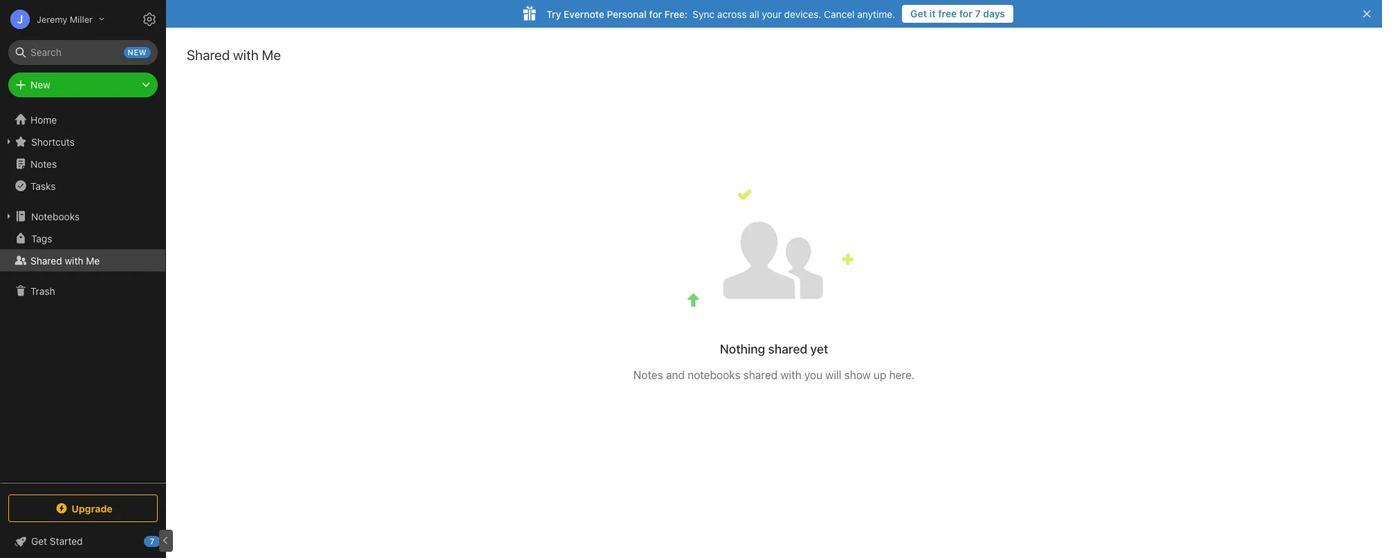 Task type: vqa. For each thing, say whether or not it's contained in the screenshot.
More actions and view options field
no



Task type: locate. For each thing, give the bounding box(es) containing it.
get started
[[31, 536, 83, 548]]

nothing shared yet
[[720, 343, 828, 357]]

devices.
[[784, 8, 821, 20]]

2 for from the left
[[649, 8, 662, 20]]

show
[[844, 370, 871, 382]]

1 horizontal spatial with
[[233, 47, 259, 63]]

jeremy
[[37, 13, 67, 25]]

0 vertical spatial get
[[911, 8, 927, 19]]

notes inside shared with me element
[[633, 370, 663, 382]]

shared down nothing shared yet
[[743, 370, 778, 382]]

1 vertical spatial with
[[65, 255, 83, 267]]

nothing
[[720, 343, 765, 357]]

shared with me
[[187, 47, 281, 63], [30, 255, 100, 267]]

free
[[938, 8, 957, 19]]

get inside 'button'
[[911, 8, 927, 19]]

will
[[826, 370, 842, 382]]

1 horizontal spatial notes
[[633, 370, 663, 382]]

1 for from the left
[[959, 8, 973, 19]]

shared
[[768, 343, 807, 357], [743, 370, 778, 382]]

7 left days
[[975, 8, 981, 19]]

0 horizontal spatial with
[[65, 255, 83, 267]]

7 inside get it free for 7 days 'button'
[[975, 8, 981, 19]]

1 vertical spatial notes
[[633, 370, 663, 382]]

get it free for 7 days
[[911, 8, 1005, 19]]

0 vertical spatial me
[[262, 47, 281, 63]]

Help and Learning task checklist field
[[0, 531, 166, 553]]

1 horizontal spatial 7
[[975, 8, 981, 19]]

settings image
[[141, 11, 158, 28]]

for for 7
[[959, 8, 973, 19]]

upgrade button
[[8, 495, 158, 523]]

new
[[30, 79, 50, 91]]

1 horizontal spatial for
[[959, 8, 973, 19]]

notebooks
[[688, 370, 741, 382]]

0 horizontal spatial notes
[[30, 158, 57, 170]]

me
[[262, 47, 281, 63], [86, 255, 100, 267]]

1 vertical spatial shared with me
[[30, 255, 100, 267]]

all
[[749, 8, 759, 20]]

your
[[762, 8, 782, 20]]

0 vertical spatial 7
[[975, 8, 981, 19]]

1 vertical spatial get
[[31, 536, 47, 548]]

new search field
[[18, 40, 151, 65]]

with inside tree
[[65, 255, 83, 267]]

0 horizontal spatial 7
[[150, 538, 154, 547]]

for
[[959, 8, 973, 19], [649, 8, 662, 20]]

notes left and
[[633, 370, 663, 382]]

get left it
[[911, 8, 927, 19]]

click to collapse image
[[161, 533, 171, 550]]

get inside help and learning task checklist "field"
[[31, 536, 47, 548]]

shortcuts
[[31, 136, 75, 148]]

for left free:
[[649, 8, 662, 20]]

0 vertical spatial shared with me
[[187, 47, 281, 63]]

1 vertical spatial shared
[[743, 370, 778, 382]]

0 vertical spatial notes
[[30, 158, 57, 170]]

tasks button
[[0, 175, 165, 197]]

7 left click to collapse icon
[[150, 538, 154, 547]]

1 horizontal spatial shared
[[187, 47, 230, 63]]

7
[[975, 8, 981, 19], [150, 538, 154, 547]]

1 vertical spatial 7
[[150, 538, 154, 547]]

for inside 'button'
[[959, 8, 973, 19]]

Search text field
[[18, 40, 148, 65]]

1 vertical spatial shared
[[30, 255, 62, 267]]

0 vertical spatial shared
[[187, 47, 230, 63]]

shared with me element
[[166, 28, 1382, 559]]

get
[[911, 8, 927, 19], [31, 536, 47, 548]]

1 horizontal spatial shared with me
[[187, 47, 281, 63]]

notes for notes
[[30, 158, 57, 170]]

for right the free in the right top of the page
[[959, 8, 973, 19]]

started
[[50, 536, 83, 548]]

tree
[[0, 109, 166, 483]]

shared with me link
[[0, 250, 165, 272]]

0 horizontal spatial shared
[[30, 255, 62, 267]]

get left started
[[31, 536, 47, 548]]

notebooks
[[31, 211, 80, 222]]

7 inside help and learning task checklist "field"
[[150, 538, 154, 547]]

1 vertical spatial me
[[86, 255, 100, 267]]

shared up the notes and notebooks shared with you will show up here.
[[768, 343, 807, 357]]

shared
[[187, 47, 230, 63], [30, 255, 62, 267]]

free:
[[665, 8, 688, 20]]

1 horizontal spatial get
[[911, 8, 927, 19]]

0 horizontal spatial get
[[31, 536, 47, 548]]

2 horizontal spatial with
[[781, 370, 802, 382]]

notes
[[30, 158, 57, 170], [633, 370, 663, 382]]

miller
[[70, 13, 93, 25]]

with
[[233, 47, 259, 63], [65, 255, 83, 267], [781, 370, 802, 382]]

notes up tasks
[[30, 158, 57, 170]]

new
[[128, 48, 147, 57]]

0 horizontal spatial for
[[649, 8, 662, 20]]

notes inside 'link'
[[30, 158, 57, 170]]



Task type: describe. For each thing, give the bounding box(es) containing it.
trash link
[[0, 280, 165, 302]]

get for get started
[[31, 536, 47, 548]]

tasks
[[30, 180, 56, 192]]

sync
[[693, 8, 715, 20]]

yet
[[811, 343, 828, 357]]

days
[[983, 8, 1005, 19]]

notes and notebooks shared with you will show up here.
[[633, 370, 915, 382]]

0 horizontal spatial me
[[86, 255, 100, 267]]

trash
[[30, 285, 55, 297]]

0 vertical spatial shared
[[768, 343, 807, 357]]

and
[[666, 370, 685, 382]]

here.
[[889, 370, 915, 382]]

0 vertical spatial with
[[233, 47, 259, 63]]

up
[[874, 370, 886, 382]]

Account field
[[0, 6, 104, 33]]

try
[[547, 8, 561, 20]]

personal
[[607, 8, 647, 20]]

get for get it free for 7 days
[[911, 8, 927, 19]]

new button
[[8, 73, 158, 98]]

it
[[930, 8, 936, 19]]

tags
[[31, 233, 52, 245]]

2 vertical spatial with
[[781, 370, 802, 382]]

notes link
[[0, 153, 165, 175]]

shortcuts button
[[0, 131, 165, 153]]

home
[[30, 114, 57, 126]]

anytime.
[[857, 8, 895, 20]]

get it free for 7 days button
[[902, 5, 1014, 23]]

home link
[[0, 109, 166, 131]]

notes for notes and notebooks shared with you will show up here.
[[633, 370, 663, 382]]

tags button
[[0, 228, 165, 250]]

1 horizontal spatial me
[[262, 47, 281, 63]]

cancel
[[824, 8, 855, 20]]

try evernote personal for free: sync across all your devices. cancel anytime.
[[547, 8, 895, 20]]

upgrade
[[71, 503, 113, 515]]

for for free:
[[649, 8, 662, 20]]

evernote
[[564, 8, 604, 20]]

tree containing home
[[0, 109, 166, 483]]

expand notebooks image
[[3, 211, 15, 222]]

0 horizontal spatial shared with me
[[30, 255, 100, 267]]

you
[[804, 370, 823, 382]]

jeremy miller
[[37, 13, 93, 25]]

across
[[717, 8, 747, 20]]

notebooks link
[[0, 205, 165, 228]]



